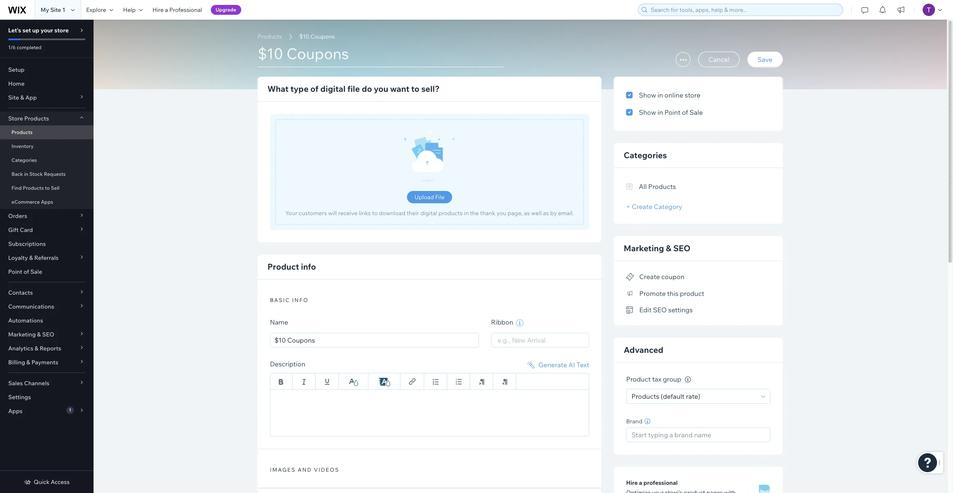Task type: vqa. For each thing, say whether or not it's contained in the screenshot.
Analyze Traffic
no



Task type: locate. For each thing, give the bounding box(es) containing it.
site inside 'dropdown button'
[[8, 94, 19, 101]]

1 horizontal spatial hire
[[626, 480, 638, 487]]

automations link
[[0, 314, 94, 328]]

& inside 'dropdown button'
[[20, 94, 24, 101]]

marketing up the create coupon button
[[624, 243, 664, 254]]

1 vertical spatial 1
[[69, 408, 71, 413]]

set
[[22, 27, 31, 34]]

rate)
[[686, 393, 701, 401]]

in for stock
[[24, 171, 28, 177]]

0 horizontal spatial sale
[[30, 268, 42, 276]]

create up promote
[[640, 273, 660, 281]]

category
[[654, 203, 683, 211]]

a
[[165, 6, 168, 14], [639, 480, 642, 487]]

1 horizontal spatial marketing
[[624, 243, 664, 254]]

1 vertical spatial marketing & seo
[[8, 331, 54, 339]]

1 vertical spatial show
[[639, 108, 656, 117]]

1 horizontal spatial as
[[543, 210, 549, 217]]

loyalty & referrals button
[[0, 251, 94, 265]]

categories link
[[0, 153, 94, 167]]

1 vertical spatial product
[[626, 376, 651, 384]]

payments
[[31, 359, 58, 367]]

ai
[[569, 361, 575, 369]]

info up the basic info
[[301, 262, 316, 272]]

file
[[347, 84, 360, 94]]

subscriptions
[[8, 241, 46, 248]]

show for show in point of sale
[[639, 108, 656, 117]]

1 vertical spatial store
[[685, 91, 701, 99]]

apps down find products to sell link
[[41, 199, 53, 205]]

tax
[[652, 376, 662, 384]]

products up ecommerce apps
[[23, 185, 44, 191]]

to left sell at the left top of page
[[45, 185, 50, 191]]

store inside the sidebar element
[[54, 27, 69, 34]]

0 vertical spatial you
[[374, 84, 388, 94]]

info
[[301, 262, 316, 272], [292, 297, 309, 304]]

advanced
[[624, 345, 664, 356]]

& up analytics & reports
[[37, 331, 41, 339]]

a inside hire a professional link
[[165, 6, 168, 14]]

0 horizontal spatial digital
[[320, 84, 346, 94]]

of down "online"
[[682, 108, 688, 117]]

marketing & seo up analytics & reports
[[8, 331, 54, 339]]

online
[[665, 91, 684, 99]]

1 vertical spatial seo
[[653, 306, 667, 314]]

1 vertical spatial of
[[682, 108, 688, 117]]

0 vertical spatial show
[[639, 91, 656, 99]]

create coupon
[[640, 273, 685, 281]]

in left "online"
[[658, 91, 663, 99]]

products up inventory
[[11, 129, 33, 135]]

ecommerce apps
[[11, 199, 53, 205]]

& up coupon
[[666, 243, 672, 254]]

0 vertical spatial digital
[[320, 84, 346, 94]]

show down show in online store
[[639, 108, 656, 117]]

brand
[[626, 418, 643, 426]]

1 horizontal spatial product
[[626, 376, 651, 384]]

hire right help button
[[153, 6, 164, 14]]

create right the +
[[632, 203, 653, 211]]

marketing up analytics
[[8, 331, 36, 339]]

& for loyalty & referrals popup button
[[29, 254, 33, 262]]

0 vertical spatial sale
[[690, 108, 703, 117]]

categories up "all"
[[624, 150, 667, 160]]

group
[[663, 376, 682, 384]]

1 vertical spatial you
[[497, 210, 507, 217]]

analytics & reports
[[8, 345, 61, 353]]

loyalty & referrals
[[8, 254, 59, 262]]

seo down automations link
[[42, 331, 54, 339]]

0 horizontal spatial site
[[8, 94, 19, 101]]

app
[[25, 94, 37, 101]]

point down loyalty
[[8, 268, 22, 276]]

0 vertical spatial products link
[[254, 32, 286, 41]]

0 vertical spatial apps
[[41, 199, 53, 205]]

seo up coupon
[[673, 243, 691, 254]]

receive
[[338, 210, 358, 217]]

show
[[639, 91, 656, 99], [639, 108, 656, 117]]

you right do
[[374, 84, 388, 94]]

in for point
[[658, 108, 663, 117]]

seo inside button
[[653, 306, 667, 314]]

1 vertical spatial sale
[[30, 268, 42, 276]]

sale down show in online store
[[690, 108, 703, 117]]

of down loyalty & referrals
[[24, 268, 29, 276]]

marketing inside dropdown button
[[8, 331, 36, 339]]

communications
[[8, 303, 54, 311]]

gift card button
[[0, 223, 94, 237]]

digital right their
[[421, 210, 437, 217]]

1 vertical spatial digital
[[421, 210, 437, 217]]

quick
[[34, 479, 50, 486]]

1 horizontal spatial a
[[639, 480, 642, 487]]

product left tax
[[626, 376, 651, 384]]

1
[[62, 6, 65, 14], [69, 408, 71, 413]]

form
[[94, 20, 953, 494]]

ecommerce apps link
[[0, 195, 94, 209]]

products
[[439, 210, 463, 217]]

Search for tools, apps, help & more... field
[[648, 4, 841, 16]]

what
[[268, 84, 289, 94]]

1 vertical spatial point
[[8, 268, 22, 276]]

& for analytics & reports popup button
[[35, 345, 38, 353]]

promote
[[640, 290, 666, 298]]

info for basic info
[[292, 297, 309, 304]]

2 horizontal spatial to
[[411, 84, 420, 94]]

& for marketing & seo dropdown button
[[37, 331, 41, 339]]

promote this product button
[[626, 288, 705, 300]]

settings
[[668, 306, 693, 314]]

info for product info
[[301, 262, 316, 272]]

as left well
[[524, 210, 530, 217]]

products down product tax group
[[632, 393, 660, 401]]

you left page,
[[497, 210, 507, 217]]

0 horizontal spatial 1
[[62, 6, 65, 14]]

1 horizontal spatial you
[[497, 210, 507, 217]]

products link down store products
[[0, 126, 94, 140]]

gift
[[8, 227, 19, 234]]

(default
[[661, 393, 685, 401]]

in right back
[[24, 171, 28, 177]]

0 vertical spatial site
[[50, 6, 61, 14]]

& for "site & app" 'dropdown button'
[[20, 94, 24, 101]]

what type of digital file do you want to sell?
[[268, 84, 440, 94]]

$10
[[299, 33, 309, 40]]

help
[[123, 6, 136, 14]]

categories down inventory
[[11, 157, 37, 163]]

2 vertical spatial of
[[24, 268, 29, 276]]

1 horizontal spatial products link
[[254, 32, 286, 41]]

& left app
[[20, 94, 24, 101]]

my site 1
[[41, 6, 65, 14]]

billing
[[8, 359, 25, 367]]

& right billing
[[26, 359, 30, 367]]

marketing & seo up the create coupon button
[[624, 243, 691, 254]]

products right store
[[24, 115, 49, 122]]

categories inside the sidebar element
[[11, 157, 37, 163]]

in inside the sidebar element
[[24, 171, 28, 177]]

0 vertical spatial hire
[[153, 6, 164, 14]]

0 horizontal spatial apps
[[8, 408, 22, 415]]

point of sale link
[[0, 265, 94, 279]]

store right "online"
[[685, 91, 701, 99]]

home link
[[0, 77, 94, 91]]

0 horizontal spatial seo
[[42, 331, 54, 339]]

1 down the settings link
[[69, 408, 71, 413]]

0 horizontal spatial a
[[165, 6, 168, 14]]

store
[[54, 27, 69, 34], [685, 91, 701, 99]]

1 horizontal spatial apps
[[41, 199, 53, 205]]

& right loyalty
[[29, 254, 33, 262]]

as
[[524, 210, 530, 217], [543, 210, 549, 217]]

0 horizontal spatial of
[[24, 268, 29, 276]]

billing & payments button
[[0, 356, 94, 370]]

1 vertical spatial apps
[[8, 408, 22, 415]]

sale down loyalty & referrals
[[30, 268, 42, 276]]

text
[[577, 361, 589, 369]]

0 vertical spatial product
[[268, 262, 299, 272]]

completed
[[17, 44, 41, 50]]

0 horizontal spatial marketing
[[8, 331, 36, 339]]

Start typing a brand name field
[[629, 428, 768, 442]]

0 horizontal spatial products link
[[0, 126, 94, 140]]

0 vertical spatial seo
[[673, 243, 691, 254]]

form containing what type of digital file do you want to sell?
[[94, 20, 953, 494]]

upload
[[415, 194, 434, 201]]

0 vertical spatial info
[[301, 262, 316, 272]]

your
[[41, 27, 53, 34]]

as left by on the right top of the page
[[543, 210, 549, 217]]

of
[[310, 84, 319, 94], [682, 108, 688, 117], [24, 268, 29, 276]]

all
[[639, 183, 647, 191]]

0 horizontal spatial to
[[45, 185, 50, 191]]

1 horizontal spatial digital
[[421, 210, 437, 217]]

0 horizontal spatial you
[[374, 84, 388, 94]]

billing & payments
[[8, 359, 58, 367]]

1 horizontal spatial sale
[[690, 108, 703, 117]]

hire left professional
[[626, 480, 638, 487]]

download
[[379, 210, 405, 217]]

apps
[[41, 199, 53, 205], [8, 408, 22, 415]]

digital left file
[[320, 84, 346, 94]]

1 vertical spatial create
[[640, 273, 660, 281]]

0 vertical spatial 1
[[62, 6, 65, 14]]

cancel
[[709, 55, 730, 64]]

1 vertical spatial marketing
[[8, 331, 36, 339]]

sale
[[690, 108, 703, 117], [30, 268, 42, 276]]

1 horizontal spatial of
[[310, 84, 319, 94]]

to left sell?
[[411, 84, 420, 94]]

product up basic
[[268, 262, 299, 272]]

0 vertical spatial create
[[632, 203, 653, 211]]

products
[[258, 33, 282, 40], [24, 115, 49, 122], [11, 129, 33, 135], [648, 183, 676, 191], [23, 185, 44, 191], [632, 393, 660, 401]]

find
[[11, 185, 22, 191]]

channels
[[24, 380, 49, 387]]

products link left $10
[[254, 32, 286, 41]]

0 horizontal spatial categories
[[11, 157, 37, 163]]

site right the my
[[50, 6, 61, 14]]

gift card
[[8, 227, 33, 234]]

file
[[435, 194, 445, 201]]

hire for hire a professional
[[626, 480, 638, 487]]

0 vertical spatial marketing & seo
[[624, 243, 691, 254]]

show for show in online store
[[639, 91, 656, 99]]

0 horizontal spatial product
[[268, 262, 299, 272]]

0 horizontal spatial hire
[[153, 6, 164, 14]]

to right the links
[[372, 210, 378, 217]]

0 vertical spatial store
[[54, 27, 69, 34]]

1 horizontal spatial seo
[[653, 306, 667, 314]]

hire a professional
[[153, 6, 202, 14]]

seo right edit
[[653, 306, 667, 314]]

0 horizontal spatial as
[[524, 210, 530, 217]]

2 show from the top
[[639, 108, 656, 117]]

0 vertical spatial of
[[310, 84, 319, 94]]

1 vertical spatial info
[[292, 297, 309, 304]]

sell?
[[421, 84, 440, 94]]

loyalty
[[8, 254, 28, 262]]

images and videos
[[270, 467, 340, 474]]

Select box search field
[[498, 334, 583, 348]]

products inside popup button
[[24, 115, 49, 122]]

1 right the my
[[62, 6, 65, 14]]

Untitled Product text field
[[258, 44, 504, 67]]

professional
[[644, 480, 678, 487]]

and
[[298, 467, 312, 474]]

coupons
[[311, 33, 335, 40]]

show in point of sale
[[639, 108, 703, 117]]

a inside form
[[639, 480, 642, 487]]

cancel button
[[698, 52, 740, 67]]

info right basic
[[292, 297, 309, 304]]

store right your
[[54, 27, 69, 34]]

1 horizontal spatial 1
[[69, 408, 71, 413]]

2 horizontal spatial of
[[682, 108, 688, 117]]

this
[[667, 290, 679, 298]]

& left reports
[[35, 345, 38, 353]]

1 vertical spatial a
[[639, 480, 642, 487]]

store
[[8, 115, 23, 122]]

1 show from the top
[[639, 91, 656, 99]]

categories
[[624, 150, 667, 160], [11, 157, 37, 163]]

in down show in online store
[[658, 108, 663, 117]]

site down the home
[[8, 94, 19, 101]]

their
[[407, 210, 419, 217]]

0 vertical spatial point
[[665, 108, 681, 117]]

0 vertical spatial a
[[165, 6, 168, 14]]

1 vertical spatial site
[[8, 94, 19, 101]]

2 vertical spatial to
[[372, 210, 378, 217]]

1 as from the left
[[524, 210, 530, 217]]

0 horizontal spatial marketing & seo
[[8, 331, 54, 339]]

apps down "settings"
[[8, 408, 22, 415]]

to inside find products to sell link
[[45, 185, 50, 191]]

0 horizontal spatial store
[[54, 27, 69, 34]]

1 vertical spatial to
[[45, 185, 50, 191]]

0 horizontal spatial point
[[8, 268, 22, 276]]

card
[[20, 227, 33, 234]]

1 vertical spatial hire
[[626, 480, 638, 487]]

1 horizontal spatial to
[[372, 210, 378, 217]]

of right type
[[310, 84, 319, 94]]

2 vertical spatial seo
[[42, 331, 54, 339]]

point down "online"
[[665, 108, 681, 117]]

basic
[[270, 297, 290, 304]]

show left "online"
[[639, 91, 656, 99]]



Task type: describe. For each thing, give the bounding box(es) containing it.
1 horizontal spatial site
[[50, 6, 61, 14]]

upload file button
[[407, 191, 452, 204]]

of inside point of sale link
[[24, 268, 29, 276]]

sidebar element
[[0, 20, 94, 494]]

product
[[680, 290, 705, 298]]

sales channels button
[[0, 377, 94, 391]]

info tooltip image
[[685, 377, 691, 383]]

site & app button
[[0, 91, 94, 105]]

sell
[[51, 185, 60, 191]]

0 vertical spatial to
[[411, 84, 420, 94]]

type
[[291, 84, 309, 94]]

want
[[390, 84, 410, 94]]

point inside the sidebar element
[[8, 268, 22, 276]]

analytics & reports button
[[0, 342, 94, 356]]

referrals
[[34, 254, 59, 262]]

products right "all"
[[648, 183, 676, 191]]

hire a professional link
[[148, 0, 207, 20]]

products link inside form
[[254, 32, 286, 41]]

links
[[359, 210, 371, 217]]

automations
[[8, 317, 43, 325]]

promote this product
[[640, 290, 705, 298]]

settings
[[8, 394, 31, 401]]

find products to sell link
[[0, 181, 94, 195]]

a for professional
[[639, 480, 642, 487]]

thank
[[480, 210, 495, 217]]

home
[[8, 80, 25, 87]]

2 horizontal spatial seo
[[673, 243, 691, 254]]

let's set up your store
[[8, 27, 69, 34]]

create coupon button
[[626, 271, 685, 283]]

hire a professional
[[626, 480, 678, 487]]

seo settings image
[[626, 307, 635, 314]]

name
[[270, 318, 288, 327]]

a for professional
[[165, 6, 168, 14]]

seo inside dropdown button
[[42, 331, 54, 339]]

hire for hire a professional
[[153, 6, 164, 14]]

email.
[[558, 210, 574, 217]]

marketing & seo button
[[0, 328, 94, 342]]

in for online
[[658, 91, 663, 99]]

your
[[285, 210, 297, 217]]

edit
[[640, 306, 652, 314]]

create inside button
[[640, 273, 660, 281]]

site & app
[[8, 94, 37, 101]]

+
[[626, 203, 631, 211]]

let's
[[8, 27, 21, 34]]

false text field
[[270, 390, 589, 437]]

ecommerce
[[11, 199, 40, 205]]

quick access button
[[24, 479, 70, 486]]

sales
[[8, 380, 23, 387]]

save button
[[748, 52, 783, 67]]

products left $10
[[258, 33, 282, 40]]

coupon
[[662, 273, 685, 281]]

& for billing & payments dropdown button
[[26, 359, 30, 367]]

your customers will receive links to download their digital products in the thank you page, as well as by email.
[[285, 210, 574, 217]]

reports
[[40, 345, 61, 353]]

0 vertical spatial marketing
[[624, 243, 664, 254]]

back in stock requests link
[[0, 167, 94, 181]]

store products button
[[0, 112, 94, 126]]

promote image
[[626, 290, 635, 298]]

apps inside ecommerce apps link
[[41, 199, 53, 205]]

do
[[362, 84, 372, 94]]

professional
[[169, 6, 202, 14]]

product for product tax group
[[626, 376, 651, 384]]

setup
[[8, 66, 25, 73]]

orders
[[8, 213, 27, 220]]

upload file
[[415, 194, 445, 201]]

1/6
[[8, 44, 16, 50]]

videos
[[314, 467, 340, 474]]

page,
[[508, 210, 523, 217]]

setup link
[[0, 63, 94, 77]]

find products to sell
[[11, 185, 60, 191]]

promote coupon image
[[626, 274, 635, 281]]

will
[[328, 210, 337, 217]]

1 horizontal spatial point
[[665, 108, 681, 117]]

images
[[270, 467, 296, 474]]

access
[[51, 479, 70, 486]]

point of sale
[[8, 268, 42, 276]]

edit seo settings button
[[626, 304, 693, 316]]

orders button
[[0, 209, 94, 223]]

1 horizontal spatial categories
[[624, 150, 667, 160]]

the
[[470, 210, 479, 217]]

back
[[11, 171, 23, 177]]

all products
[[639, 183, 676, 191]]

product for product info
[[268, 262, 299, 272]]

products (default rate)
[[632, 393, 701, 401]]

1 inside the sidebar element
[[69, 408, 71, 413]]

basic info
[[270, 297, 309, 304]]

help button
[[118, 0, 148, 20]]

show in online store
[[639, 91, 701, 99]]

store products
[[8, 115, 49, 122]]

1 horizontal spatial store
[[685, 91, 701, 99]]

back in stock requests
[[11, 171, 66, 177]]

my
[[41, 6, 49, 14]]

marketing & seo inside dropdown button
[[8, 331, 54, 339]]

1/6 completed
[[8, 44, 41, 50]]

subscriptions link
[[0, 237, 94, 251]]

well
[[531, 210, 542, 217]]

requests
[[44, 171, 66, 177]]

2 as from the left
[[543, 210, 549, 217]]

in left the
[[464, 210, 469, 217]]

1 horizontal spatial marketing & seo
[[624, 243, 691, 254]]

inventory link
[[0, 140, 94, 153]]

sale inside the sidebar element
[[30, 268, 42, 276]]

Add a product name text field
[[270, 333, 479, 348]]

1 vertical spatial products link
[[0, 126, 94, 140]]



